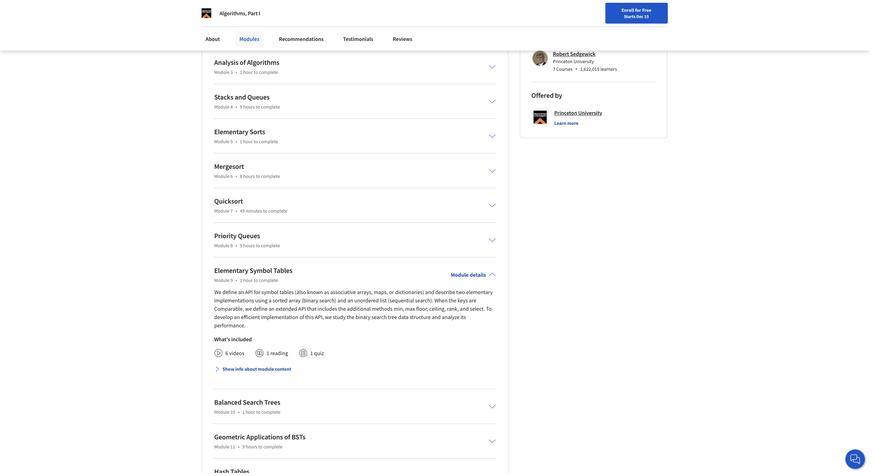 Task type: vqa. For each thing, say whether or not it's contained in the screenshot.
Nov at the top right
no



Task type: locate. For each thing, give the bounding box(es) containing it.
the
[[449, 297, 457, 304], [338, 305, 346, 312], [347, 314, 354, 321]]

kevin wayne image
[[533, 19, 548, 34]]

priority queues module 8 • 9 hours to complete
[[214, 231, 280, 249]]

9 inside elementary symbol tables module 9 • 1 hour to complete
[[230, 277, 233, 284]]

hour inside elementary symbol tables module 9 • 1 hour to complete
[[243, 277, 253, 284]]

1 vertical spatial we
[[325, 314, 332, 321]]

to down 'symbol'
[[254, 277, 258, 284]]

to down 'sorts'
[[254, 138, 258, 145]]

elementary up the 5
[[214, 127, 248, 136]]

hour down search
[[246, 409, 255, 415]]

• down "mergesort" in the left top of the page
[[236, 173, 237, 179]]

2 horizontal spatial of
[[300, 314, 304, 321]]

0 horizontal spatial for
[[254, 289, 260, 296]]

queues down analysis of algorithms module 3 • 1 hour to complete
[[247, 93, 270, 101]]

princeton university up more
[[554, 109, 602, 116]]

elementary symbol tables module 9 • 1 hour to complete
[[214, 266, 293, 284]]

1 inside analysis of algorithms module 3 • 1 hour to complete
[[240, 69, 242, 75]]

princeton
[[553, 26, 573, 33], [553, 58, 573, 65], [554, 109, 577, 116]]

0 horizontal spatial api
[[245, 289, 253, 296]]

hour inside elementary sorts module 5 • 1 hour to complete
[[243, 138, 253, 145]]

complete inside geometric applications of bsts module 11 • 9 hours to complete
[[263, 444, 282, 450]]

0 horizontal spatial of
[[240, 58, 246, 67]]

15
[[644, 14, 649, 19]]

1 horizontal spatial 6
[[230, 173, 233, 179]]

elementary
[[214, 127, 248, 136], [214, 266, 248, 275]]

analyze
[[442, 314, 460, 321]]

0 vertical spatial for
[[635, 7, 641, 13]]

api left that
[[298, 305, 306, 312]]

hour down 'sorts'
[[243, 138, 253, 145]]

• down priority
[[236, 243, 237, 249]]

maps,
[[374, 289, 388, 296]]

1 horizontal spatial 8
[[240, 173, 242, 179]]

the up study
[[338, 305, 346, 312]]

videos
[[229, 350, 244, 357]]

1 vertical spatial princeton
[[553, 58, 573, 65]]

mergesort
[[214, 162, 244, 171]]

• right '3' in the left top of the page
[[236, 69, 237, 75]]

queues right priority
[[238, 231, 260, 240]]

and up the 'search).'
[[425, 289, 434, 296]]

7
[[553, 66, 555, 72], [230, 208, 233, 214]]

1 inside balanced search trees module 10 • 1 hour to complete
[[242, 409, 245, 415]]

algorithms
[[247, 58, 279, 67]]

recommendations
[[279, 35, 324, 42]]

module inside analysis of algorithms module 3 • 1 hour to complete
[[214, 69, 229, 75]]

starts
[[624, 14, 636, 19]]

1 right '3' in the left top of the page
[[240, 69, 242, 75]]

describe
[[435, 289, 455, 296]]

sorted
[[273, 297, 288, 304]]

hour for search
[[246, 409, 255, 415]]

1 vertical spatial for
[[254, 289, 260, 296]]

1 right 10
[[242, 409, 245, 415]]

elementary inside elementary symbol tables module 9 • 1 hour to complete
[[214, 266, 248, 275]]

module left 4
[[214, 104, 229, 110]]

this
[[305, 314, 314, 321]]

1 horizontal spatial define
[[253, 305, 268, 312]]

• right the 5
[[236, 138, 237, 145]]

2 vertical spatial the
[[347, 314, 354, 321]]

2 horizontal spatial the
[[449, 297, 457, 304]]

1 up implementations
[[240, 277, 242, 284]]

ratings
[[608, 2, 622, 9]]

university up more
[[578, 109, 602, 116]]

8
[[240, 173, 242, 179], [230, 243, 233, 249]]

princeton up learn more
[[554, 109, 577, 116]]

49
[[240, 208, 245, 214]]

complete
[[259, 69, 278, 75], [261, 104, 280, 110], [259, 138, 278, 145], [261, 173, 280, 179], [268, 208, 287, 214], [261, 243, 280, 249], [259, 277, 278, 284], [261, 409, 280, 415], [263, 444, 282, 450]]

princeton university link
[[554, 109, 602, 117]]

balanced
[[214, 398, 242, 407]]

university
[[574, 26, 594, 33], [574, 58, 594, 65], [578, 109, 602, 116]]

• right 11
[[238, 444, 239, 450]]

to up 'sorts'
[[256, 104, 260, 110]]

1 right the 5
[[240, 138, 242, 145]]

9 up elementary symbol tables module 9 • 1 hour to complete
[[240, 243, 242, 249]]

show
[[223, 366, 234, 372]]

of left the this
[[300, 314, 304, 321]]

to
[[254, 69, 258, 75], [256, 104, 260, 110], [254, 138, 258, 145], [256, 173, 260, 179], [263, 208, 267, 214], [256, 243, 260, 249], [254, 277, 258, 284], [256, 409, 260, 415], [258, 444, 262, 450]]

1 vertical spatial elementary
[[214, 266, 248, 275]]

elementary inside elementary sorts module 5 • 1 hour to complete
[[214, 127, 248, 136]]

• inside elementary symbol tables module 9 • 1 hour to complete
[[236, 277, 237, 284]]

0 vertical spatial we
[[245, 305, 252, 312]]

0 vertical spatial university
[[574, 26, 594, 33]]

what's included
[[214, 336, 252, 343]]

quicksort module 7 • 49 minutes to complete
[[214, 197, 287, 214]]

9 inside stacks and queues module 4 • 9 hours to complete
[[240, 104, 242, 110]]

• left 49 at left top
[[236, 208, 237, 214]]

testimonials
[[343, 35, 373, 42]]

dictionaries)
[[395, 289, 424, 296]]

complete inside elementary symbol tables module 9 • 1 hour to complete
[[259, 277, 278, 284]]

sorts
[[250, 127, 265, 136]]

complete inside stacks and queues module 4 • 9 hours to complete
[[261, 104, 280, 110]]

complete inside mergesort module 6 • 8 hours to complete
[[261, 173, 280, 179]]

0 horizontal spatial the
[[338, 305, 346, 312]]

8 down "mergesort" in the left top of the page
[[240, 173, 242, 179]]

1 left quiz
[[310, 350, 313, 357]]

minutes
[[246, 208, 262, 214]]

hours inside stacks and queues module 4 • 9 hours to complete
[[243, 104, 255, 110]]

career
[[687, 8, 700, 14]]

9 right 4
[[240, 104, 242, 110]]

2 elementary from the top
[[214, 266, 248, 275]]

elementary
[[466, 289, 493, 296]]

0 horizontal spatial 6
[[225, 350, 228, 357]]

we down includes
[[325, 314, 332, 321]]

1 horizontal spatial api
[[298, 305, 306, 312]]

• right 4
[[236, 104, 237, 110]]

find your new career link
[[653, 7, 703, 16]]

university up sedgewick
[[574, 26, 594, 33]]

princeton university up robert sedgewick link
[[553, 26, 594, 33]]

9 right 11
[[242, 444, 245, 450]]

max
[[405, 305, 415, 312]]

module inside elementary symbol tables module 9 • 1 hour to complete
[[214, 277, 229, 284]]

module left 10
[[214, 409, 229, 415]]

the right study
[[347, 314, 354, 321]]

api
[[245, 289, 253, 296], [298, 305, 306, 312]]

1 inside elementary symbol tables module 9 • 1 hour to complete
[[240, 277, 242, 284]]

hours inside geometric applications of bsts module 11 • 9 hours to complete
[[246, 444, 257, 450]]

1 elementary from the top
[[214, 127, 248, 136]]

module left 11
[[214, 444, 229, 450]]

• up implementations
[[236, 277, 237, 284]]

9 up implementations
[[230, 277, 233, 284]]

for inside we define an api for symbol tables (also known as associative arrays, maps, or dictionaries) and describe two elementary implementations using a sorted array (binary search) and an unordered list (sequential search). when the keys are comparable, we define an extended api that includes the additional methods min, max floor, ceiling, rank, and select. to develop an efficient implementation of this api, we study the binary search tree data structure and analyze its performance.
[[254, 289, 260, 296]]

)
[[622, 2, 624, 9]]

module inside balanced search trees module 10 • 1 hour to complete
[[214, 409, 229, 415]]

0 vertical spatial 6
[[230, 173, 233, 179]]

0 horizontal spatial 8
[[230, 243, 233, 249]]

elementary for elementary sorts
[[214, 127, 248, 136]]

reading
[[270, 350, 288, 357]]

module
[[258, 366, 274, 372]]

and right "stacks"
[[235, 93, 246, 101]]

None search field
[[99, 4, 265, 18]]

module left '3' in the left top of the page
[[214, 69, 229, 75]]

an up performance.
[[234, 314, 240, 321]]

to down "applications" on the left bottom of the page
[[258, 444, 262, 450]]

of inside geometric applications of bsts module 11 • 9 hours to complete
[[284, 433, 290, 441]]

0 vertical spatial princeton university
[[553, 26, 594, 33]]

to down search
[[256, 409, 260, 415]]

define
[[223, 289, 237, 296], [253, 305, 268, 312]]

to inside analysis of algorithms module 3 • 1 hour to complete
[[254, 69, 258, 75]]

hours down "mergesort" in the left top of the page
[[243, 173, 255, 179]]

hour right '3' in the left top of the page
[[243, 69, 253, 75]]

hour for symbol
[[243, 277, 253, 284]]

to right minutes
[[263, 208, 267, 214]]

are
[[469, 297, 477, 304]]

hour inside balanced search trees module 10 • 1 hour to complete
[[246, 409, 255, 415]]

we up efficient in the bottom left of the page
[[245, 305, 252, 312]]

• inside geometric applications of bsts module 11 • 9 hours to complete
[[238, 444, 239, 450]]

elementary up we
[[214, 266, 248, 275]]

• inside stacks and queues module 4 • 9 hours to complete
[[236, 104, 237, 110]]

the up rank,
[[449, 297, 457, 304]]

efficient
[[241, 314, 260, 321]]

and
[[235, 93, 246, 101], [425, 289, 434, 296], [337, 297, 346, 304], [460, 305, 469, 312], [432, 314, 441, 321]]

includes
[[318, 305, 337, 312]]

1 vertical spatial api
[[298, 305, 306, 312]]

to down algorithms
[[254, 69, 258, 75]]

2 vertical spatial of
[[284, 433, 290, 441]]

learn more button
[[554, 120, 579, 127]]

• right 10
[[238, 409, 239, 415]]

trees
[[264, 398, 280, 407]]

1 horizontal spatial 7
[[553, 66, 555, 72]]

to up 'symbol'
[[256, 243, 260, 249]]

to up 'quicksort module 7 • 49 minutes to complete'
[[256, 173, 260, 179]]

1 vertical spatial university
[[574, 58, 594, 65]]

princeton up courses
[[553, 58, 573, 65]]

8 down priority
[[230, 243, 233, 249]]

module down the quicksort
[[214, 208, 229, 214]]

7 left courses
[[553, 66, 555, 72]]

hours inside mergesort module 6 • 8 hours to complete
[[243, 173, 255, 179]]

hour for of
[[243, 69, 253, 75]]

module down priority
[[214, 243, 229, 249]]

hour down 'symbol'
[[243, 277, 253, 284]]

reviews
[[393, 35, 412, 42]]

module up we
[[214, 277, 229, 284]]

learners
[[601, 66, 617, 72]]

0 vertical spatial 7
[[553, 66, 555, 72]]

robert sedgewick link
[[553, 50, 596, 57]]

hours inside the priority queues module 8 • 9 hours to complete
[[243, 243, 255, 249]]

0 vertical spatial of
[[240, 58, 246, 67]]

performance.
[[214, 322, 246, 329]]

1 vertical spatial queues
[[238, 231, 260, 240]]

0 horizontal spatial define
[[223, 289, 237, 296]]

elementary for elementary symbol tables
[[214, 266, 248, 275]]

for up the dec
[[635, 7, 641, 13]]

about
[[245, 366, 257, 372]]

define down using
[[253, 305, 268, 312]]

implementations
[[214, 297, 254, 304]]

info
[[235, 366, 244, 372]]

1 vertical spatial 8
[[230, 243, 233, 249]]

0 vertical spatial elementary
[[214, 127, 248, 136]]

to inside 'quicksort module 7 • 49 minutes to complete'
[[263, 208, 267, 214]]

• inside mergesort module 6 • 8 hours to complete
[[236, 173, 237, 179]]

0 horizontal spatial 7
[[230, 208, 233, 214]]

for up using
[[254, 289, 260, 296]]

1 horizontal spatial of
[[284, 433, 290, 441]]

queues inside the priority queues module 8 • 9 hours to complete
[[238, 231, 260, 240]]

hour inside analysis of algorithms module 3 • 1 hour to complete
[[243, 69, 253, 75]]

complete inside balanced search trees module 10 • 1 hour to complete
[[261, 409, 280, 415]]

11
[[230, 444, 235, 450]]

1 vertical spatial the
[[338, 305, 346, 312]]

hour
[[243, 69, 253, 75], [243, 138, 253, 145], [243, 277, 253, 284], [246, 409, 255, 415]]

1 vertical spatial 6
[[225, 350, 228, 357]]

princeton right kevin wayne image
[[553, 26, 573, 33]]

data
[[398, 314, 409, 321]]

define up implementations
[[223, 289, 237, 296]]

module inside the priority queues module 8 • 9 hours to complete
[[214, 243, 229, 249]]

sedgewick
[[570, 50, 596, 57]]

an down associative
[[347, 297, 353, 304]]

0 horizontal spatial we
[[245, 305, 252, 312]]

module down "mergesort" in the left top of the page
[[214, 173, 229, 179]]

module inside 'quicksort module 7 • 49 minutes to complete'
[[214, 208, 229, 214]]

to inside geometric applications of bsts module 11 • 9 hours to complete
[[258, 444, 262, 450]]

applications
[[246, 433, 283, 441]]

• right courses
[[575, 65, 578, 73]]

an down a
[[269, 305, 275, 312]]

0 vertical spatial 8
[[240, 173, 242, 179]]

7 down the quicksort
[[230, 208, 233, 214]]

analysis
[[214, 58, 238, 67]]

of right analysis
[[240, 58, 246, 67]]

queues
[[247, 93, 270, 101], [238, 231, 260, 240]]

and down ceiling,
[[432, 314, 441, 321]]

1 vertical spatial define
[[253, 305, 268, 312]]

min,
[[394, 305, 404, 312]]

find
[[657, 8, 665, 14]]

bsts
[[292, 433, 306, 441]]

6 down "mergesort" in the left top of the page
[[230, 173, 233, 179]]

9 inside geometric applications of bsts module 11 • 9 hours to complete
[[242, 444, 245, 450]]

1 vertical spatial of
[[300, 314, 304, 321]]

api up implementations
[[245, 289, 253, 296]]

0 vertical spatial the
[[449, 297, 457, 304]]

robert sedgewick princeton university 7 courses • 1,622,015 learners
[[553, 50, 617, 73]]

1 horizontal spatial the
[[347, 314, 354, 321]]

unordered
[[354, 297, 379, 304]]

hours down "applications" on the left bottom of the page
[[246, 444, 257, 450]]

search).
[[415, 297, 433, 304]]

more
[[567, 120, 579, 126]]

university down sedgewick
[[574, 58, 594, 65]]

6 left videos
[[225, 350, 228, 357]]

select.
[[470, 305, 485, 312]]

module up two
[[451, 271, 469, 278]]

hours right 4
[[243, 104, 255, 110]]

reviews link
[[389, 31, 417, 46]]

hours up 'symbol'
[[243, 243, 255, 249]]

details
[[470, 271, 486, 278]]

0 vertical spatial queues
[[247, 93, 270, 101]]

of left bsts
[[284, 433, 290, 441]]

7 inside robert sedgewick princeton university 7 courses • 1,622,015 learners
[[553, 66, 555, 72]]

module left the 5
[[214, 138, 229, 145]]

hours
[[243, 104, 255, 110], [243, 173, 255, 179], [243, 243, 255, 249], [246, 444, 257, 450]]

9
[[240, 104, 242, 110], [240, 243, 242, 249], [230, 277, 233, 284], [242, 444, 245, 450]]

1 horizontal spatial for
[[635, 7, 641, 13]]

to inside elementary sorts module 5 • 1 hour to complete
[[254, 138, 258, 145]]

about link
[[201, 31, 224, 46]]

1 vertical spatial 7
[[230, 208, 233, 214]]



Task type: describe. For each thing, give the bounding box(es) containing it.
i
[[259, 10, 260, 17]]

to inside mergesort module 6 • 8 hours to complete
[[256, 173, 260, 179]]

learn
[[554, 120, 566, 126]]

search)
[[319, 297, 336, 304]]

module inside elementary sorts module 5 • 1 hour to complete
[[214, 138, 229, 145]]

complete inside 'quicksort module 7 • 49 minutes to complete'
[[268, 208, 287, 214]]

methods
[[372, 305, 393, 312]]

10
[[230, 409, 235, 415]]

show info about module content button
[[212, 363, 294, 375]]

for inside the enroll for free starts dec 15
[[635, 7, 641, 13]]

about
[[206, 35, 220, 42]]

0 vertical spatial princeton
[[553, 26, 573, 33]]

1,622,015
[[580, 66, 600, 72]]

robert
[[553, 50, 569, 57]]

its
[[461, 314, 466, 321]]

list
[[380, 297, 387, 304]]

extended
[[276, 305, 297, 312]]

• inside 'quicksort module 7 • 49 minutes to complete'
[[236, 208, 237, 214]]

new
[[677, 8, 686, 14]]

and down associative
[[337, 297, 346, 304]]

3
[[230, 69, 233, 75]]

to inside stacks and queues module 4 • 9 hours to complete
[[256, 104, 260, 110]]

2 vertical spatial university
[[578, 109, 602, 116]]

• inside analysis of algorithms module 3 • 1 hour to complete
[[236, 69, 237, 75]]

8 inside mergesort module 6 • 8 hours to complete
[[240, 173, 242, 179]]

module details
[[451, 271, 486, 278]]

by
[[555, 91, 562, 100]]

(also
[[295, 289, 306, 296]]

additional
[[347, 305, 371, 312]]

structure
[[410, 314, 431, 321]]

• inside robert sedgewick princeton university 7 courses • 1,622,015 learners
[[575, 65, 578, 73]]

a
[[269, 297, 272, 304]]

tables
[[280, 289, 294, 296]]

study
[[333, 314, 346, 321]]

6 inside mergesort module 6 • 8 hours to complete
[[230, 173, 233, 179]]

tables
[[274, 266, 293, 275]]

5
[[230, 138, 233, 145]]

algorithms,
[[219, 10, 247, 17]]

what's
[[214, 336, 230, 343]]

api,
[[315, 314, 324, 321]]

enroll
[[622, 7, 634, 13]]

search
[[372, 314, 387, 321]]

(sequential
[[388, 297, 414, 304]]

free
[[642, 7, 652, 13]]

balanced search trees module 10 • 1 hour to complete
[[214, 398, 280, 415]]

dec
[[636, 14, 644, 19]]

1 quiz
[[310, 350, 324, 357]]

to inside elementary symbol tables module 9 • 1 hour to complete
[[254, 277, 258, 284]]

complete inside analysis of algorithms module 3 • 1 hour to complete
[[259, 69, 278, 75]]

courses
[[556, 66, 573, 72]]

analysis of algorithms module 3 • 1 hour to complete
[[214, 58, 279, 75]]

and inside stacks and queues module 4 • 9 hours to complete
[[235, 93, 246, 101]]

4
[[230, 104, 233, 110]]

comparable,
[[214, 305, 244, 312]]

an up implementations
[[238, 289, 244, 296]]

module inside stacks and queues module 4 • 9 hours to complete
[[214, 104, 229, 110]]

complete inside the priority queues module 8 • 9 hours to complete
[[261, 243, 280, 249]]

associative
[[330, 289, 356, 296]]

modules
[[239, 35, 260, 42]]

7 inside 'quicksort module 7 • 49 minutes to complete'
[[230, 208, 233, 214]]

princeton university image
[[201, 8, 211, 18]]

testimonials link
[[339, 31, 378, 46]]

and up its
[[460, 305, 469, 312]]

module inside mergesort module 6 • 8 hours to complete
[[214, 173, 229, 179]]

binary
[[356, 314, 370, 321]]

search
[[243, 398, 263, 407]]

chat with us image
[[850, 454, 861, 465]]

of inside analysis of algorithms module 3 • 1 hour to complete
[[240, 58, 246, 67]]

9 inside the priority queues module 8 • 9 hours to complete
[[240, 243, 242, 249]]

• inside the priority queues module 8 • 9 hours to complete
[[236, 243, 237, 249]]

quiz
[[314, 350, 324, 357]]

• inside balanced search trees module 10 • 1 hour to complete
[[238, 409, 239, 415]]

1 horizontal spatial we
[[325, 314, 332, 321]]

array
[[289, 297, 301, 304]]

0 vertical spatial define
[[223, 289, 237, 296]]

ceiling,
[[429, 305, 446, 312]]

symbol
[[262, 289, 279, 296]]

rank,
[[447, 305, 459, 312]]

queues inside stacks and queues module 4 • 9 hours to complete
[[247, 93, 270, 101]]

8 inside the priority queues module 8 • 9 hours to complete
[[230, 243, 233, 249]]

2 vertical spatial princeton
[[554, 109, 577, 116]]

known
[[307, 289, 323, 296]]

1 left reading
[[267, 350, 269, 357]]

university inside robert sedgewick princeton university 7 courses • 1,622,015 learners
[[574, 58, 594, 65]]

• inside elementary sorts module 5 • 1 hour to complete
[[236, 138, 237, 145]]

1 vertical spatial princeton university
[[554, 109, 602, 116]]

to inside balanced search trees module 10 • 1 hour to complete
[[256, 409, 260, 415]]

quicksort
[[214, 197, 243, 205]]

modules link
[[235, 31, 264, 46]]

princeton inside robert sedgewick princeton university 7 courses • 1,622,015 learners
[[553, 58, 573, 65]]

we define an api for symbol tables (also known as associative arrays, maps, or dictionaries) and describe two elementary implementations using a sorted array (binary search) and an unordered list (sequential search). when the keys are comparable, we define an extended api that includes the additional methods min, max floor, ceiling, rank, and select. to develop an efficient implementation of this api, we study the binary search tree data structure and analyze its performance.
[[214, 289, 493, 329]]

as
[[324, 289, 329, 296]]

6 videos
[[225, 350, 244, 357]]

to
[[486, 305, 492, 312]]

to inside the priority queues module 8 • 9 hours to complete
[[256, 243, 260, 249]]

complete inside elementary sorts module 5 • 1 hour to complete
[[259, 138, 278, 145]]

robert sedgewick image
[[533, 51, 548, 66]]

of inside we define an api for symbol tables (also known as associative arrays, maps, or dictionaries) and describe two elementary implementations using a sorted array (binary search) and an unordered list (sequential search). when the keys are comparable, we define an extended api that includes the additional methods min, max floor, ceiling, rank, and select. to develop an efficient implementation of this api, we study the binary search tree data structure and analyze its performance.
[[300, 314, 304, 321]]

offered by
[[532, 91, 562, 100]]

part
[[248, 10, 258, 17]]

arrays,
[[357, 289, 373, 296]]

develop
[[214, 314, 233, 321]]

0 vertical spatial api
[[245, 289, 253, 296]]

elementary sorts module 5 • 1 hour to complete
[[214, 127, 278, 145]]

1 reading
[[267, 350, 288, 357]]

that
[[307, 305, 317, 312]]

content
[[275, 366, 291, 372]]

algorithms, part i
[[219, 10, 260, 17]]

1 inside elementary sorts module 5 • 1 hour to complete
[[240, 138, 242, 145]]

offered
[[532, 91, 554, 100]]

priority
[[214, 231, 237, 240]]

module inside geometric applications of bsts module 11 • 9 hours to complete
[[214, 444, 229, 450]]



